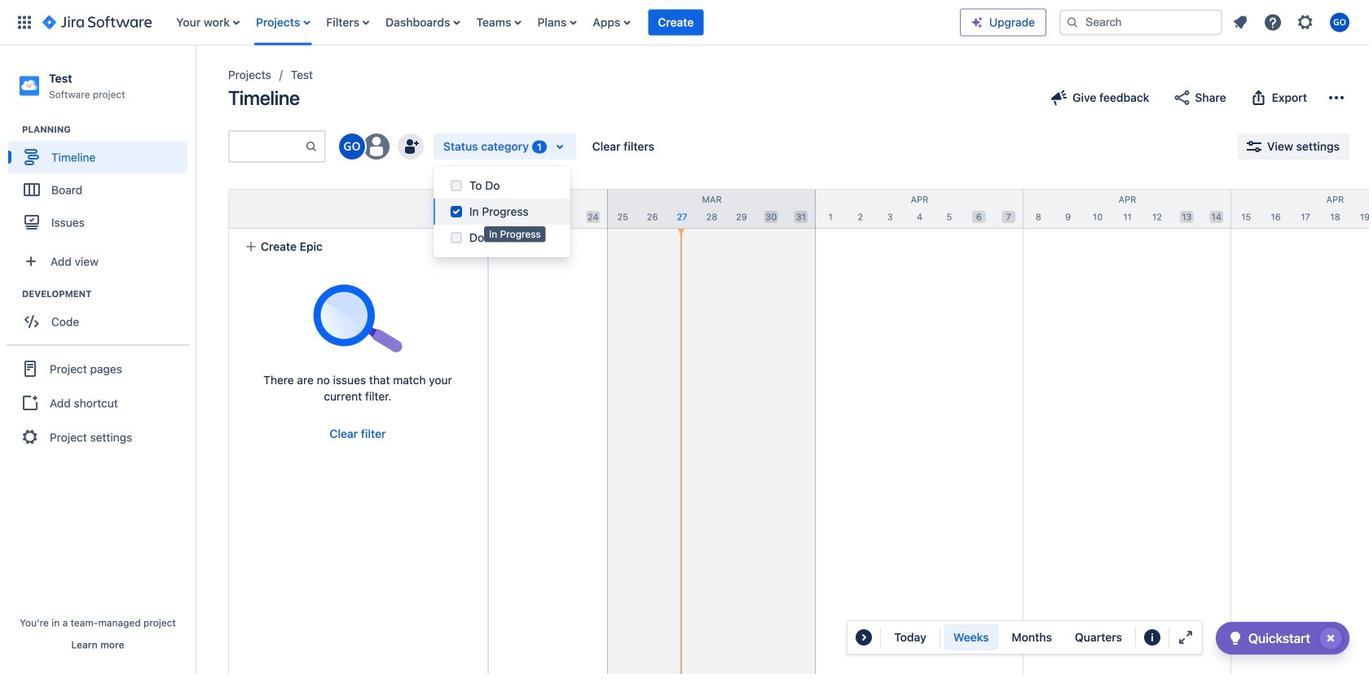 Task type: describe. For each thing, give the bounding box(es) containing it.
notifications image
[[1231, 13, 1250, 32]]

check image
[[1226, 629, 1245, 649]]

add people image
[[401, 137, 421, 156]]

appswitcher icon image
[[15, 13, 34, 32]]

export icon image
[[1249, 88, 1269, 108]]

legend image
[[1143, 628, 1162, 648]]

6 column header from the left
[[1231, 190, 1369, 228]]

3 column header from the left
[[608, 190, 816, 228]]

row group inside timeline grid
[[228, 189, 487, 229]]

heading for development image on the top left
[[22, 288, 195, 301]]

sidebar element
[[0, 46, 196, 675]]

enter full screen image
[[1176, 628, 1196, 648]]

1 column header from the left
[[192, 190, 400, 228]]



Task type: vqa. For each thing, say whether or not it's contained in the screenshot.
first More information about Gary Orlando icon from the top of the page
no



Task type: locate. For each thing, give the bounding box(es) containing it.
help image
[[1263, 13, 1283, 32]]

2 heading from the top
[[22, 288, 195, 301]]

column header
[[192, 190, 400, 228], [400, 190, 608, 228], [608, 190, 816, 228], [816, 190, 1024, 228], [1024, 190, 1231, 228], [1231, 190, 1369, 228]]

1 heading from the top
[[22, 123, 195, 136]]

1 horizontal spatial list
[[1226, 8, 1359, 37]]

heading for planning image
[[22, 123, 195, 136]]

jira software image
[[42, 13, 152, 32], [42, 13, 152, 32]]

4 column header from the left
[[816, 190, 1024, 228]]

development image
[[2, 285, 22, 304]]

tooltip
[[484, 227, 546, 243]]

list item
[[648, 0, 704, 45]]

group
[[8, 123, 195, 244], [8, 288, 195, 343], [7, 345, 189, 461], [944, 625, 1132, 651]]

row inside row group
[[229, 190, 487, 229]]

5 column header from the left
[[1024, 190, 1231, 228]]

primary element
[[10, 0, 960, 45]]

heading
[[22, 123, 195, 136], [22, 288, 195, 301]]

0 vertical spatial heading
[[22, 123, 195, 136]]

dismiss quickstart image
[[1318, 626, 1344, 652]]

planning image
[[2, 120, 22, 140]]

Search field
[[1060, 9, 1223, 35]]

Search timeline text field
[[230, 132, 305, 161]]

your profile and settings image
[[1330, 13, 1350, 32]]

list
[[168, 0, 960, 45], [1226, 8, 1359, 37]]

settings image
[[1296, 13, 1315, 32]]

timeline grid
[[192, 189, 1369, 675]]

2 column header from the left
[[400, 190, 608, 228]]

sidebar navigation image
[[178, 65, 214, 98]]

1 vertical spatial heading
[[22, 288, 195, 301]]

banner
[[0, 0, 1369, 46]]

row group
[[228, 189, 487, 229]]

None search field
[[1060, 9, 1223, 35]]

search image
[[1066, 16, 1079, 29]]

0 horizontal spatial list
[[168, 0, 960, 45]]

row
[[229, 190, 487, 229]]



